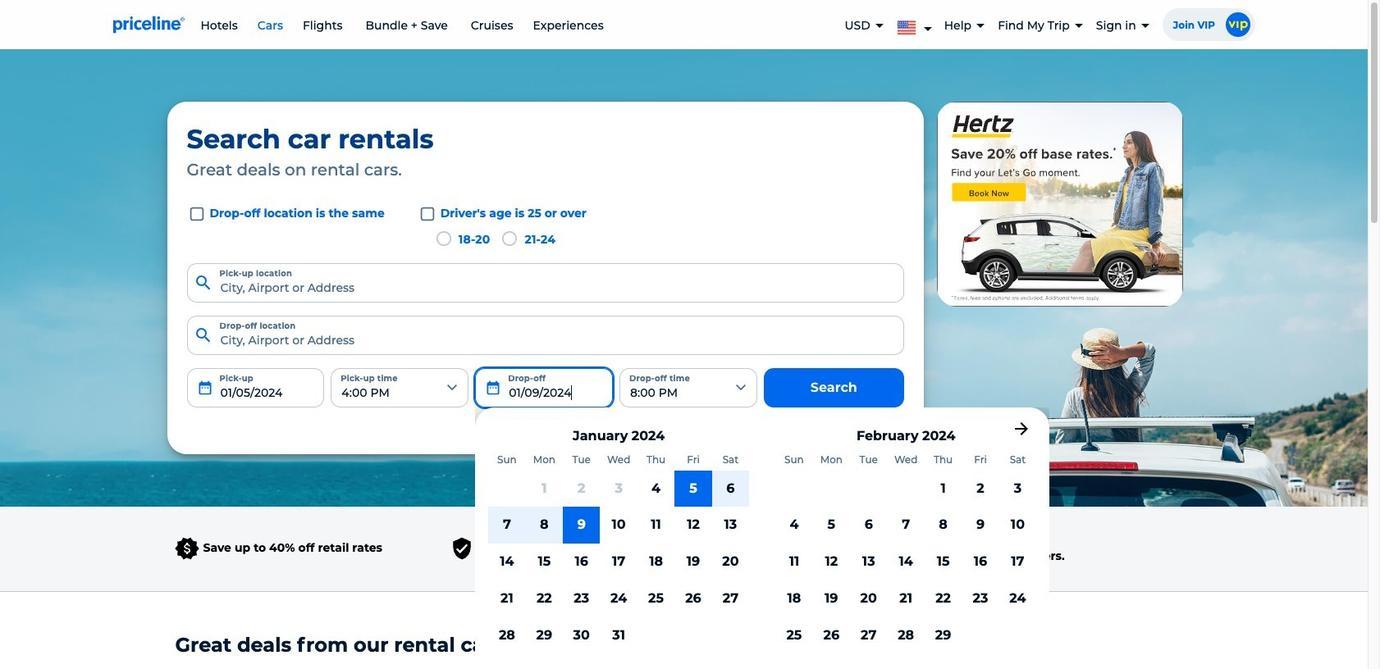 Task type: locate. For each thing, give the bounding box(es) containing it.
0 vertical spatial city, airport or address text field
[[187, 263, 904, 303]]

advertisement region
[[937, 102, 1183, 307]]

calendar image
[[197, 380, 213, 396]]

vip badge icon image
[[1226, 12, 1250, 37]]

City, Airport or Address text field
[[187, 263, 904, 303], [187, 316, 904, 355]]

show march 2024 image
[[1012, 419, 1032, 439]]

option group
[[424, 227, 587, 250]]

2 city, airport or address text field from the top
[[187, 316, 904, 355]]

en us image
[[897, 18, 923, 35]]

1 vertical spatial city, airport or address text field
[[187, 316, 904, 355]]

Drop-off field
[[475, 368, 613, 408]]

priceline.com home image
[[113, 16, 184, 34]]

calendar image
[[485, 380, 502, 396]]



Task type: describe. For each thing, give the bounding box(es) containing it.
1 city, airport or address text field from the top
[[187, 263, 904, 303]]

Pick-up field
[[187, 368, 324, 408]]



Task type: vqa. For each thing, say whether or not it's contained in the screenshot.
VIP Badge Icon
yes



